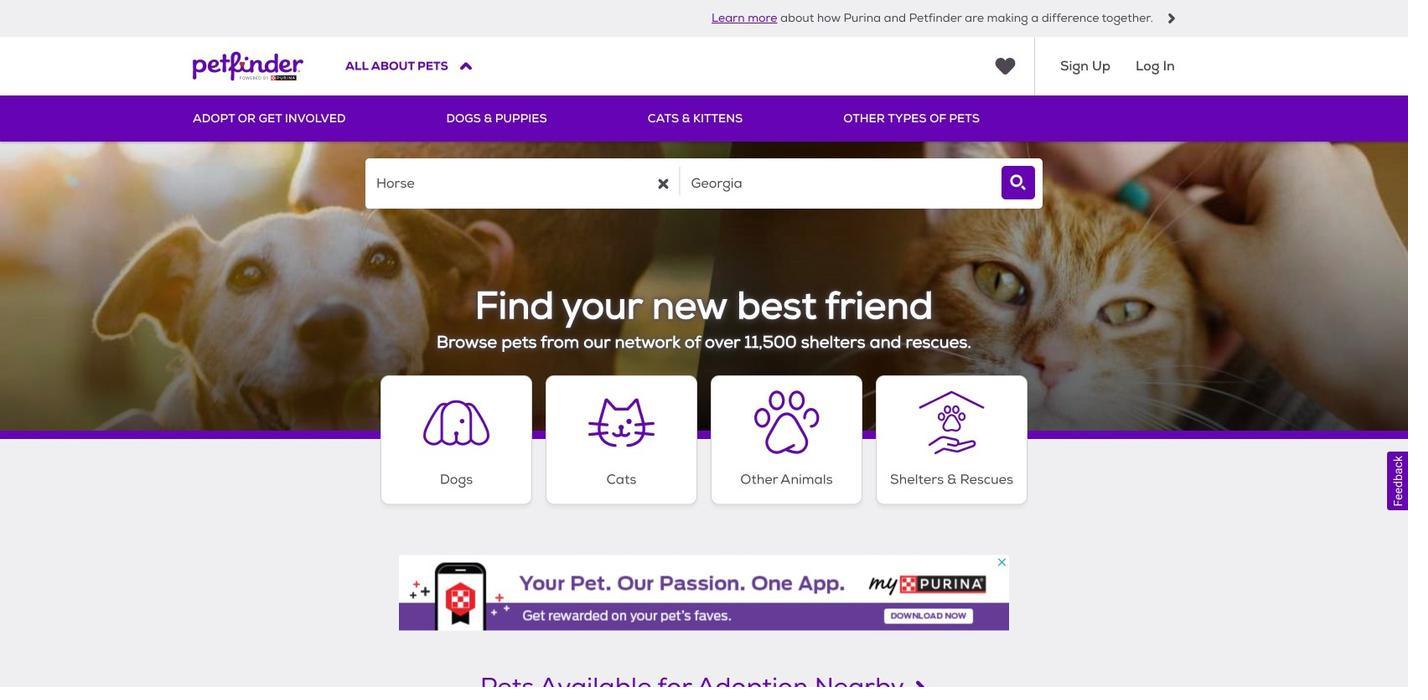Task type: locate. For each thing, give the bounding box(es) containing it.
9c2b2 image
[[1167, 13, 1177, 23]]

advertisement element
[[399, 556, 1010, 631]]

primary element
[[193, 96, 1216, 142]]

petfinder logo image
[[193, 37, 304, 96]]

Search Terrier, Kitten, etc. text field
[[366, 158, 680, 209]]



Task type: vqa. For each thing, say whether or not it's contained in the screenshot.
pixie, adoptable dog, young female shepherd & pointer mix, 14 miles away. image
no



Task type: describe. For each thing, give the bounding box(es) containing it.
Enter City, State, or ZIP text field
[[680, 158, 994, 209]]



